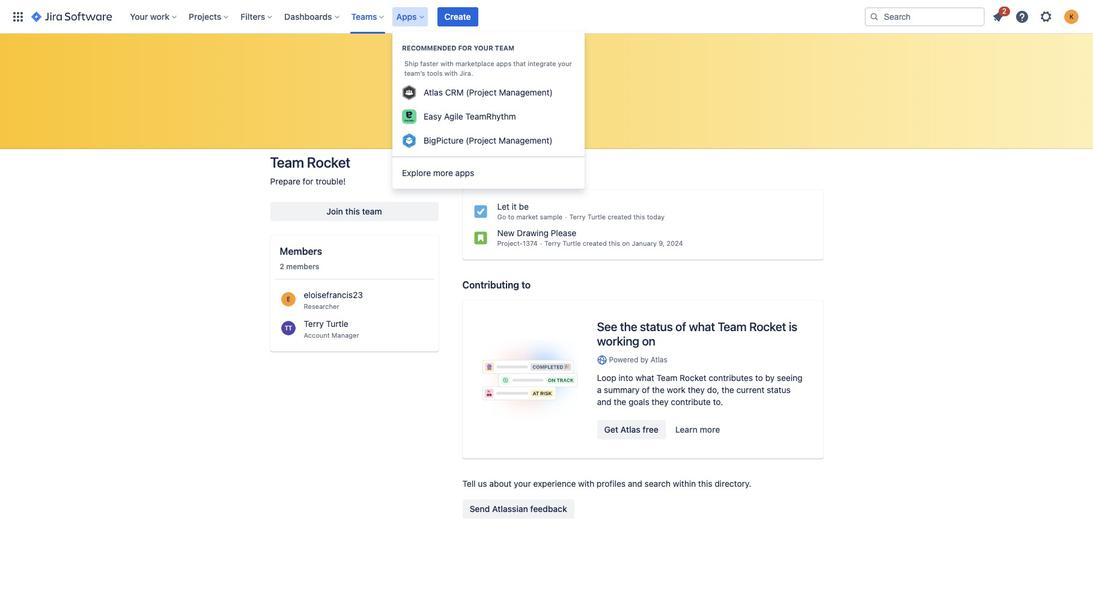 Task type: locate. For each thing, give the bounding box(es) containing it.
filters
[[241, 11, 265, 21]]

0 vertical spatial status
[[640, 320, 673, 334]]

0 horizontal spatial terry
[[304, 319, 324, 329]]

1 vertical spatial for
[[303, 176, 314, 186]]

powered by atlas link
[[597, 355, 804, 365]]

2 vertical spatial rocket
[[680, 373, 707, 383]]

1 horizontal spatial they
[[688, 385, 705, 395]]

to
[[508, 213, 515, 221], [522, 280, 531, 290], [756, 373, 764, 383]]

project-
[[498, 239, 523, 247]]

this
[[345, 206, 360, 216], [634, 213, 646, 221], [609, 239, 621, 247], [699, 479, 713, 489]]

projects
[[189, 11, 221, 21]]

your inside heading
[[474, 44, 493, 52]]

2 vertical spatial your
[[514, 479, 531, 489]]

do,
[[708, 385, 720, 395]]

1 horizontal spatial work
[[667, 385, 686, 395]]

faster
[[421, 60, 439, 67]]

0 vertical spatial more
[[434, 168, 453, 178]]

0 horizontal spatial group
[[393, 31, 585, 156]]

0 vertical spatial of
[[676, 320, 687, 334]]

tools
[[427, 69, 443, 77]]

turtle for terry turtle account manager
[[326, 319, 349, 329]]

2 horizontal spatial rocket
[[750, 320, 787, 334]]

by left seeing
[[766, 373, 775, 383]]

terry inside terry turtle account manager
[[304, 319, 324, 329]]

0 horizontal spatial on
[[623, 239, 630, 247]]

0 vertical spatial and
[[597, 397, 612, 407]]

2 vertical spatial to
[[756, 373, 764, 383]]

atlas inside powered by atlas link
[[651, 355, 668, 364]]

1 vertical spatial more
[[700, 425, 721, 435]]

1 horizontal spatial what
[[689, 320, 716, 334]]

banner
[[0, 0, 1094, 34]]

2 vertical spatial turtle
[[326, 319, 349, 329]]

terry for terry turtle created this on january 9, 2024
[[545, 239, 561, 247]]

with up tools
[[441, 60, 454, 67]]

explore more apps link
[[393, 161, 585, 185]]

explore more apps
[[402, 168, 475, 178]]

apps left that
[[497, 60, 512, 67]]

0 horizontal spatial more
[[434, 168, 453, 178]]

created up terry turtle created this on january 9, 2024
[[608, 213, 632, 221]]

a
[[597, 385, 602, 395]]

agile
[[444, 111, 464, 121]]

jira software image
[[31, 9, 112, 24], [31, 9, 112, 24]]

rocket
[[307, 154, 351, 171], [750, 320, 787, 334], [680, 373, 707, 383]]

1 vertical spatial by
[[766, 373, 775, 383]]

apps
[[497, 60, 512, 67], [456, 168, 475, 178]]

bigpicture (project management)
[[424, 135, 553, 146]]

0 vertical spatial work
[[150, 11, 170, 21]]

what up powered by atlas link
[[689, 320, 716, 334]]

apps
[[397, 11, 417, 21]]

0 vertical spatial (project
[[466, 87, 497, 97]]

they up contribute
[[688, 385, 705, 395]]

the down contributes
[[722, 385, 735, 395]]

0 horizontal spatial 2
[[280, 262, 284, 271]]

new drawing please
[[498, 228, 577, 238]]

more information about this user image
[[281, 292, 296, 306], [281, 321, 296, 335]]

1 vertical spatial created
[[583, 239, 607, 247]]

0 vertical spatial what
[[689, 320, 716, 334]]

atlas crm (project management) link
[[393, 81, 585, 105]]

0 vertical spatial group
[[393, 31, 585, 156]]

your
[[474, 44, 493, 52], [558, 60, 572, 67], [514, 479, 531, 489]]

atlas right powered
[[651, 355, 668, 364]]

into
[[619, 373, 634, 383]]

0 horizontal spatial and
[[597, 397, 612, 407]]

directory.
[[715, 479, 752, 489]]

recommended for your team
[[402, 44, 515, 52]]

new
[[498, 228, 515, 238]]

teamrhythm
[[466, 111, 516, 121]]

0 vertical spatial by
[[641, 355, 649, 364]]

on inside see the status of what team rocket is working on
[[642, 334, 656, 348]]

of up goals
[[642, 385, 650, 395]]

0 vertical spatial for
[[458, 44, 472, 52]]

1 horizontal spatial more
[[700, 425, 721, 435]]

1 horizontal spatial on
[[642, 334, 656, 348]]

1 horizontal spatial by
[[766, 373, 775, 383]]

more information about this user image for terry
[[281, 321, 296, 335]]

terry down please
[[545, 239, 561, 247]]

1 vertical spatial of
[[642, 385, 650, 395]]

bigpicture logo image
[[402, 133, 417, 148]]

rocket inside team rocket prepare for trouble!
[[307, 154, 351, 171]]

0 vertical spatial team
[[495, 44, 515, 52]]

status inside loop into what team rocket contributes to by seeing a summary of the work they do, the current status and the goals they contribute to.
[[767, 385, 791, 395]]

1 horizontal spatial of
[[676, 320, 687, 334]]

team up contribute
[[657, 373, 678, 383]]

turtle inside terry turtle account manager
[[326, 319, 349, 329]]

your right 'integrate'
[[558, 60, 572, 67]]

1 vertical spatial on
[[642, 334, 656, 348]]

with left profiles
[[579, 479, 595, 489]]

1 horizontal spatial apps
[[497, 60, 512, 67]]

for left trouble!
[[303, 176, 314, 186]]

group
[[393, 31, 585, 156], [597, 420, 728, 440]]

members
[[286, 262, 320, 271]]

your up marketplace
[[474, 44, 493, 52]]

about
[[490, 479, 512, 489]]

0 horizontal spatial by
[[641, 355, 649, 364]]

your profile and settings image
[[1065, 9, 1079, 24]]

apps down bigpicture
[[456, 168, 475, 178]]

0 horizontal spatial for
[[303, 176, 314, 186]]

1 vertical spatial rocket
[[750, 320, 787, 334]]

status
[[640, 320, 673, 334], [767, 385, 791, 395]]

researcher
[[304, 302, 340, 310]]

rocket up trouble!
[[307, 154, 351, 171]]

work inside the your work "dropdown button"
[[150, 11, 170, 21]]

on up "powered by atlas" on the right
[[642, 334, 656, 348]]

1 vertical spatial status
[[767, 385, 791, 395]]

your work button
[[126, 7, 182, 26]]

more information about this user image left account
[[281, 321, 296, 335]]

1 horizontal spatial terry
[[545, 239, 561, 247]]

1 vertical spatial and
[[628, 479, 643, 489]]

atlassian
[[492, 504, 528, 514]]

more information about this user image left researcher
[[281, 292, 296, 306]]

and
[[597, 397, 612, 407], [628, 479, 643, 489]]

1 vertical spatial (project
[[466, 135, 497, 146]]

for
[[458, 44, 472, 52], [303, 176, 314, 186]]

(project down easy agile teamrhythm link at top
[[466, 135, 497, 146]]

0 vertical spatial more information about this user image
[[281, 292, 296, 306]]

1 horizontal spatial for
[[458, 44, 472, 52]]

1 horizontal spatial atlas
[[621, 425, 641, 435]]

0 vertical spatial apps
[[497, 60, 512, 67]]

0 horizontal spatial work
[[150, 11, 170, 21]]

easy agile teamrhythm link
[[393, 105, 585, 129]]

0 vertical spatial 2
[[1003, 6, 1007, 15]]

for up marketplace
[[458, 44, 472, 52]]

it
[[512, 201, 517, 212]]

atlas inside get atlas free button
[[621, 425, 641, 435]]

0 horizontal spatial turtle
[[326, 319, 349, 329]]

1 vertical spatial to
[[522, 280, 531, 290]]

and down a at right bottom
[[597, 397, 612, 407]]

ship
[[405, 60, 419, 67]]

0 horizontal spatial apps
[[456, 168, 475, 178]]

apps inside ship faster with marketplace apps that integrate your team's tools with jira.
[[497, 60, 512, 67]]

what
[[689, 320, 716, 334], [636, 373, 655, 383]]

2 (project from the top
[[466, 135, 497, 146]]

easy
[[424, 111, 442, 121]]

2 horizontal spatial your
[[558, 60, 572, 67]]

2 horizontal spatial atlas
[[651, 355, 668, 364]]

status inside see the status of what team rocket is working on
[[640, 320, 673, 334]]

the up working
[[620, 320, 638, 334]]

2 horizontal spatial to
[[756, 373, 764, 383]]

for inside team rocket prepare for trouble!
[[303, 176, 314, 186]]

team right join
[[362, 206, 382, 216]]

to right the go
[[508, 213, 515, 221]]

1 horizontal spatial to
[[522, 280, 531, 290]]

atlas right get
[[621, 425, 641, 435]]

1 vertical spatial work
[[667, 385, 686, 395]]

2 left help icon
[[1003, 6, 1007, 15]]

to right contributing
[[522, 280, 531, 290]]

1 horizontal spatial and
[[628, 479, 643, 489]]

1 horizontal spatial your
[[514, 479, 531, 489]]

0 horizontal spatial what
[[636, 373, 655, 383]]

to up current
[[756, 373, 764, 383]]

that
[[514, 60, 526, 67]]

terry turtle button
[[304, 318, 429, 330]]

0 vertical spatial to
[[508, 213, 515, 221]]

1 vertical spatial your
[[558, 60, 572, 67]]

team's
[[405, 69, 425, 77]]

they right goals
[[652, 397, 669, 407]]

team activity
[[463, 169, 523, 180]]

work right the your
[[150, 11, 170, 21]]

0 horizontal spatial atlas
[[424, 87, 443, 97]]

and left search
[[628, 479, 643, 489]]

1 horizontal spatial team
[[495, 44, 515, 52]]

more right the learn
[[700, 425, 721, 435]]

rocket left is at the right
[[750, 320, 787, 334]]

team inside the recommended for your team heading
[[495, 44, 515, 52]]

work
[[150, 11, 170, 21], [667, 385, 686, 395]]

turtle
[[588, 213, 606, 221], [563, 239, 581, 247], [326, 319, 349, 329]]

1 vertical spatial what
[[636, 373, 655, 383]]

1 horizontal spatial status
[[767, 385, 791, 395]]

turtle down please
[[563, 239, 581, 247]]

terry turtle account manager
[[304, 319, 359, 339]]

work up contribute
[[667, 385, 686, 395]]

0 horizontal spatial status
[[640, 320, 673, 334]]

1 more information about this user image from the top
[[281, 292, 296, 306]]

goals
[[629, 397, 650, 407]]

team up that
[[495, 44, 515, 52]]

(project down jira.
[[466, 87, 497, 97]]

eloisefrancis23 button
[[304, 289, 429, 301]]

0 vertical spatial atlas
[[424, 87, 443, 97]]

1 vertical spatial team
[[362, 206, 382, 216]]

eloisefrancis23
[[304, 290, 363, 300]]

0 vertical spatial rocket
[[307, 154, 351, 171]]

this down terry turtle created this today
[[609, 239, 621, 247]]

trouble!
[[316, 176, 346, 186]]

2 left members
[[280, 262, 284, 271]]

your right about
[[514, 479, 531, 489]]

powered
[[609, 355, 639, 364]]

0 vertical spatial turtle
[[588, 213, 606, 221]]

status down seeing
[[767, 385, 791, 395]]

0 horizontal spatial created
[[583, 239, 607, 247]]

0 vertical spatial with
[[441, 60, 454, 67]]

team up prepare
[[270, 154, 304, 171]]

1 vertical spatial management)
[[499, 135, 553, 146]]

for inside heading
[[458, 44, 472, 52]]

work inside loop into what team rocket contributes to by seeing a summary of the work they do, the current status and the goals they contribute to.
[[667, 385, 686, 395]]

0 horizontal spatial of
[[642, 385, 650, 395]]

management) down that
[[499, 87, 553, 97]]

1 vertical spatial more information about this user image
[[281, 321, 296, 335]]

more
[[434, 168, 453, 178], [700, 425, 721, 435]]

2 horizontal spatial terry
[[570, 213, 586, 221]]

tell us about your experience with profiles and search within this directory.
[[463, 479, 752, 489]]

1 horizontal spatial 2
[[1003, 6, 1007, 15]]

1 vertical spatial apps
[[456, 168, 475, 178]]

1 horizontal spatial group
[[597, 420, 728, 440]]

2 vertical spatial terry
[[304, 319, 324, 329]]

terry up account
[[304, 319, 324, 329]]

the
[[620, 320, 638, 334], [652, 385, 665, 395], [722, 385, 735, 395], [614, 397, 627, 407]]

of inside loop into what team rocket contributes to by seeing a summary of the work they do, the current status and the goals they contribute to.
[[642, 385, 650, 395]]

status up "powered by atlas" on the right
[[640, 320, 673, 334]]

turtle up terry turtle created this on january 9, 2024
[[588, 213, 606, 221]]

of up powered by atlas link
[[676, 320, 687, 334]]

is
[[789, 320, 798, 334]]

0 horizontal spatial to
[[508, 213, 515, 221]]

1 vertical spatial group
[[597, 420, 728, 440]]

with left jira.
[[445, 69, 458, 77]]

management) up activity
[[499, 135, 553, 146]]

join this team
[[327, 206, 382, 216]]

1 horizontal spatial created
[[608, 213, 632, 221]]

turtle for terry turtle created this today
[[588, 213, 606, 221]]

and inside loop into what team rocket contributes to by seeing a summary of the work they do, the current status and the goals they contribute to.
[[597, 397, 612, 407]]

1 horizontal spatial rocket
[[680, 373, 707, 383]]

this right join
[[345, 206, 360, 216]]

created down terry turtle created this today
[[583, 239, 607, 247]]

atlas crm (project management)
[[424, 87, 553, 97]]

2 more information about this user image from the top
[[281, 321, 296, 335]]

team inside loop into what team rocket contributes to by seeing a summary of the work they do, the current status and the goals they contribute to.
[[657, 373, 678, 383]]

terry up please
[[570, 213, 586, 221]]

0 vertical spatial created
[[608, 213, 632, 221]]

by right powered
[[641, 355, 649, 364]]

1 vertical spatial they
[[652, 397, 669, 407]]

0 horizontal spatial they
[[652, 397, 669, 407]]

0 vertical spatial terry
[[570, 213, 586, 221]]

more inside button
[[700, 425, 721, 435]]

1 vertical spatial atlas
[[651, 355, 668, 364]]

on left january
[[623, 239, 630, 247]]

what right into
[[636, 373, 655, 383]]

team up powered by atlas link
[[718, 320, 747, 334]]

more right explore
[[434, 168, 453, 178]]

0 horizontal spatial rocket
[[307, 154, 351, 171]]

rocket down powered by atlas link
[[680, 373, 707, 383]]

atlas down tools
[[424, 87, 443, 97]]

please
[[551, 228, 577, 238]]

team
[[270, 154, 304, 171], [463, 169, 487, 180], [718, 320, 747, 334], [657, 373, 678, 383]]

turtle up manager
[[326, 319, 349, 329]]

0 vertical spatial your
[[474, 44, 493, 52]]

2 horizontal spatial turtle
[[588, 213, 606, 221]]

the down summary
[[614, 397, 627, 407]]

0 horizontal spatial your
[[474, 44, 493, 52]]

2 vertical spatial atlas
[[621, 425, 641, 435]]

let it be
[[498, 201, 529, 212]]



Task type: vqa. For each thing, say whether or not it's contained in the screenshot.
EXPERIENCE
yes



Task type: describe. For each thing, give the bounding box(es) containing it.
terry for terry turtle created this today
[[570, 213, 586, 221]]

created for today
[[608, 213, 632, 221]]

1374
[[523, 239, 538, 247]]

this left today
[[634, 213, 646, 221]]

send
[[470, 504, 490, 514]]

search image
[[870, 12, 880, 21]]

explore
[[402, 168, 431, 178]]

learn more
[[676, 425, 721, 435]]

9,
[[659, 239, 665, 247]]

terry for terry turtle account manager
[[304, 319, 324, 329]]

sample
[[540, 213, 563, 221]]

projects button
[[185, 7, 234, 26]]

send atlassian feedback button
[[463, 500, 575, 519]]

to for contributing
[[522, 280, 531, 290]]

the inside see the status of what team rocket is working on
[[620, 320, 638, 334]]

experience
[[534, 479, 576, 489]]

0 vertical spatial on
[[623, 239, 630, 247]]

easy agile teamrhythm
[[424, 111, 516, 121]]

project-1374
[[498, 239, 538, 247]]

get atlas free
[[605, 425, 659, 435]]

apps button
[[393, 7, 429, 26]]

seeing
[[777, 373, 803, 383]]

working
[[597, 334, 640, 348]]

within
[[673, 479, 696, 489]]

to.
[[714, 397, 724, 407]]

this inside button
[[345, 206, 360, 216]]

contribute
[[671, 397, 711, 407]]

ship faster with marketplace apps that integrate your team's tools with jira.
[[405, 60, 572, 77]]

join
[[327, 206, 343, 216]]

members 2 members
[[280, 246, 322, 271]]

by inside loop into what team rocket contributes to by seeing a summary of the work they do, the current status and the goals they contribute to.
[[766, 373, 775, 383]]

get atlas free button
[[597, 420, 666, 440]]

create button
[[437, 7, 478, 26]]

recommended
[[402, 44, 457, 52]]

0 vertical spatial management)
[[499, 87, 553, 97]]

2 inside members 2 members
[[280, 262, 284, 271]]

your
[[130, 11, 148, 21]]

marketplace
[[456, 60, 495, 67]]

crm
[[445, 87, 464, 97]]

free
[[643, 425, 659, 435]]

powered by atlas
[[609, 355, 668, 364]]

let
[[498, 201, 510, 212]]

learn more button
[[669, 420, 728, 440]]

see the status of what team rocket is working on
[[597, 320, 798, 348]]

2 vertical spatial with
[[579, 479, 595, 489]]

loop into what team rocket contributes to by seeing a summary of the work they do, the current status and the goals they contribute to.
[[597, 373, 803, 407]]

teams
[[351, 11, 377, 21]]

prepare
[[270, 176, 301, 186]]

more for learn
[[700, 425, 721, 435]]

market
[[517, 213, 538, 221]]

team inside 'join this team' button
[[362, 206, 382, 216]]

turtle for terry turtle created this on january 9, 2024
[[563, 239, 581, 247]]

team inside see the status of what team rocket is working on
[[718, 320, 747, 334]]

what inside loop into what team rocket contributes to by seeing a summary of the work they do, the current status and the goals they contribute to.
[[636, 373, 655, 383]]

what inside see the status of what team rocket is working on
[[689, 320, 716, 334]]

1 (project from the top
[[466, 87, 497, 97]]

your inside ship faster with marketplace apps that integrate your team's tools with jira.
[[558, 60, 572, 67]]

atlascmr logo image
[[402, 85, 417, 100]]

atlas inside atlas crm (project management) link
[[424, 87, 443, 97]]

more for explore
[[434, 168, 453, 178]]

learn
[[676, 425, 698, 435]]

send atlassian feedback
[[470, 504, 567, 514]]

january
[[632, 239, 657, 247]]

this right within
[[699, 479, 713, 489]]

easyagile logo image
[[402, 109, 417, 124]]

contributes
[[709, 373, 753, 383]]

activity
[[489, 169, 523, 180]]

group containing get atlas free
[[597, 420, 728, 440]]

primary element
[[7, 0, 856, 33]]

members
[[280, 246, 322, 257]]

drawing
[[517, 228, 549, 238]]

go to market sample
[[498, 213, 563, 221]]

notifications image
[[992, 9, 1006, 24]]

get
[[605, 425, 619, 435]]

account
[[304, 331, 330, 339]]

group containing atlas crm (project management)
[[393, 31, 585, 156]]

created for on
[[583, 239, 607, 247]]

be
[[519, 201, 529, 212]]

Search field
[[865, 7, 986, 26]]

atlas image
[[597, 355, 607, 365]]

help image
[[1016, 9, 1030, 24]]

contributing to
[[463, 280, 531, 290]]

filters button
[[237, 7, 277, 26]]

manager
[[332, 331, 359, 339]]

search
[[645, 479, 671, 489]]

dashboards button
[[281, 7, 344, 26]]

feedback
[[531, 504, 567, 514]]

appswitcher icon image
[[11, 9, 25, 24]]

join this team button
[[270, 202, 439, 221]]

of inside see the status of what team rocket is working on
[[676, 320, 687, 334]]

the down "powered by atlas" on the right
[[652, 385, 665, 395]]

banner containing your work
[[0, 0, 1094, 34]]

bigpicture (project management) link
[[393, 129, 585, 153]]

integrate
[[528, 60, 556, 67]]

terry turtle created this on january 9, 2024
[[545, 239, 684, 247]]

recommended for your team heading
[[393, 43, 585, 53]]

team left activity
[[463, 169, 487, 180]]

2024
[[667, 239, 684, 247]]

to for go
[[508, 213, 515, 221]]

teams button
[[348, 7, 389, 26]]

0 vertical spatial they
[[688, 385, 705, 395]]

summary
[[604, 385, 640, 395]]

to inside loop into what team rocket contributes to by seeing a summary of the work they do, the current status and the goals they contribute to.
[[756, 373, 764, 383]]

2 inside banner
[[1003, 6, 1007, 15]]

dashboards
[[285, 11, 332, 21]]

today
[[647, 213, 665, 221]]

go
[[498, 213, 507, 221]]

1 vertical spatial with
[[445, 69, 458, 77]]

your work
[[130, 11, 170, 21]]

bigpicture
[[424, 135, 464, 146]]

jira.
[[460, 69, 473, 77]]

create
[[445, 11, 471, 21]]

rocket inside see the status of what team rocket is working on
[[750, 320, 787, 334]]

rocket inside loop into what team rocket contributes to by seeing a summary of the work they do, the current status and the goals they contribute to.
[[680, 373, 707, 383]]

settings image
[[1040, 9, 1054, 24]]

eloisefrancis23 researcher
[[304, 290, 363, 310]]

contributing
[[463, 280, 520, 290]]

team inside team rocket prepare for trouble!
[[270, 154, 304, 171]]

more information about this user image for eloisefrancis23
[[281, 292, 296, 306]]



